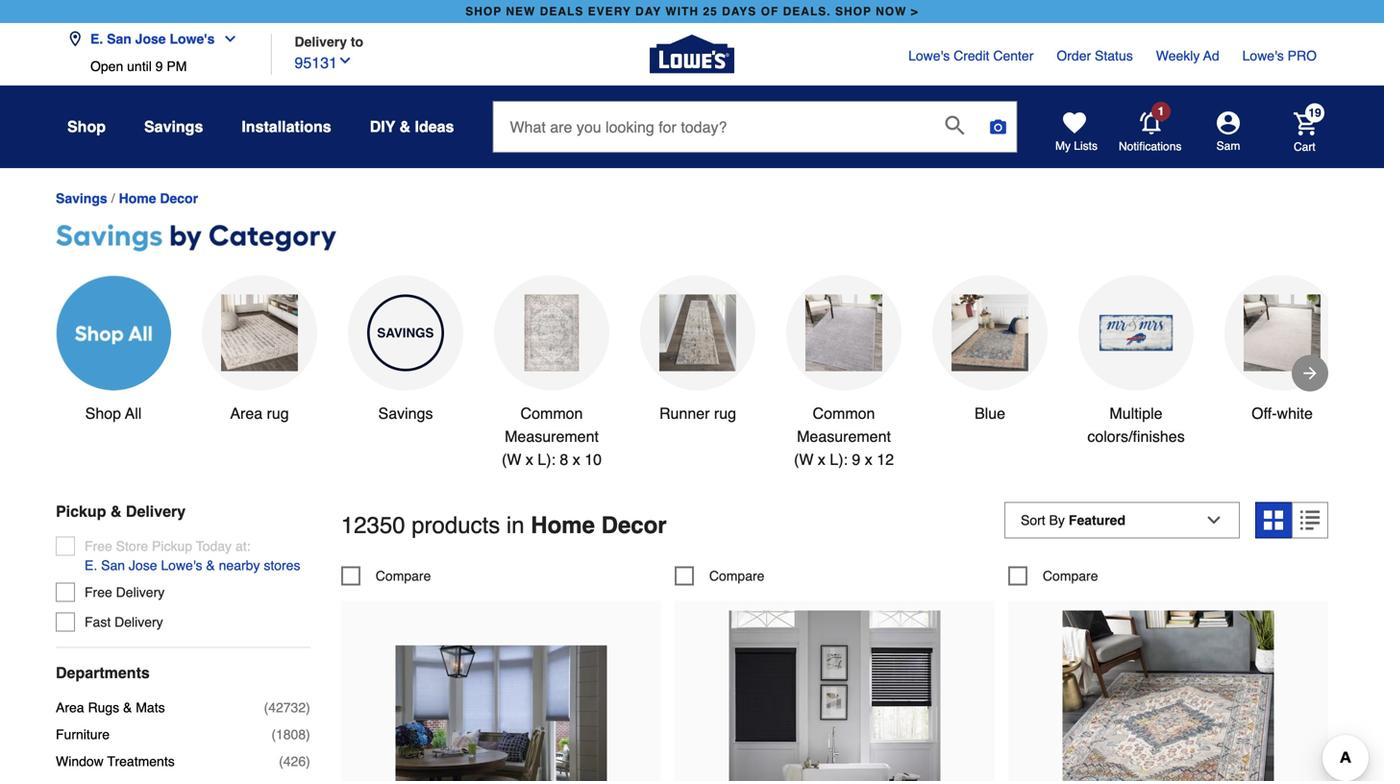 Task type: locate. For each thing, give the bounding box(es) containing it.
savings common measurement (w x l) 9 x 12 image
[[806, 295, 883, 372]]

0 horizontal spatial area
[[56, 701, 84, 716]]

shop
[[466, 5, 502, 18], [836, 5, 872, 18]]

measurement up the 8
[[505, 428, 599, 446]]

0 horizontal spatial savings
[[56, 191, 107, 206]]

0 vertical spatial e.
[[90, 31, 103, 47]]

12350
[[341, 513, 405, 539]]

2 common from the left
[[813, 405, 876, 423]]

to
[[351, 34, 364, 50]]

my
[[1056, 139, 1071, 153]]

measurement up 12
[[797, 428, 891, 446]]

e. for e. san jose lowe's & nearby stores
[[85, 558, 97, 574]]

san down the store
[[101, 558, 125, 574]]

home right in
[[531, 513, 595, 539]]

9 left 12
[[852, 451, 861, 469]]

1 horizontal spatial decor
[[602, 513, 667, 539]]

( for 42732
[[264, 701, 269, 716]]

white
[[1278, 405, 1314, 423]]

runner rug button
[[641, 276, 756, 426]]

Search Query text field
[[494, 102, 930, 152]]

) up "( 426 )"
[[306, 728, 310, 743]]

delivery
[[295, 34, 347, 50], [126, 503, 186, 521], [116, 585, 165, 601], [115, 615, 163, 630]]

2 horizontal spatial (
[[279, 754, 283, 770]]

1 (w from the left
[[502, 451, 522, 469]]

5014075469 element
[[675, 567, 765, 586]]

4 x from the left
[[865, 451, 873, 469]]

at:
[[236, 539, 251, 554]]

5004859829 element
[[341, 567, 431, 586]]

home
[[119, 191, 156, 206], [531, 513, 595, 539]]

shop new deals every day with 25 days of deals. shop now > link
[[462, 0, 923, 23]]

12350 products in home decor
[[341, 513, 667, 539]]

shop inside button
[[85, 405, 121, 423]]

l): inside common measurement (w x l): 9 x 12
[[830, 451, 848, 469]]

until
[[127, 59, 152, 74]]

common inside common measurement (w x l): 8 x 10
[[521, 405, 583, 423]]

open
[[90, 59, 123, 74]]

home right /
[[119, 191, 156, 206]]

0 vertical spatial (
[[264, 701, 269, 716]]

2 measurement from the left
[[797, 428, 891, 446]]

2 x from the left
[[573, 451, 581, 469]]

off-white button
[[1225, 276, 1341, 426]]

2 vertical spatial (
[[279, 754, 283, 770]]

delivery up 95131
[[295, 34, 347, 50]]

) up the 1808 in the left bottom of the page
[[306, 701, 310, 716]]

(w inside common measurement (w x l): 9 x 12
[[794, 451, 814, 469]]

lowe's credit center
[[909, 48, 1034, 63]]

1 vertical spatial shop
[[85, 405, 121, 423]]

1 horizontal spatial (
[[272, 728, 276, 743]]

1 vertical spatial free
[[85, 585, 112, 601]]

1 free from the top
[[85, 539, 112, 554]]

2 horizontal spatial savings
[[378, 405, 433, 423]]

area
[[230, 405, 263, 423], [56, 701, 84, 716]]

compare
[[376, 569, 431, 584], [710, 569, 765, 584], [1043, 569, 1099, 584]]

san for e. san jose lowe's & nearby stores
[[101, 558, 125, 574]]

free left the store
[[85, 539, 112, 554]]

levolor custom nuwood faux wood blinds image
[[729, 611, 941, 782]]

sam button
[[1183, 112, 1275, 154]]

shop down the open on the top left of page
[[67, 118, 106, 136]]

search image
[[946, 116, 965, 135]]

shop left all
[[85, 405, 121, 423]]

rug
[[267, 405, 289, 423], [714, 405, 737, 423]]

products
[[412, 513, 500, 539]]

(
[[264, 701, 269, 716], [272, 728, 276, 743], [279, 754, 283, 770]]

jose
[[135, 31, 166, 47], [129, 558, 157, 574]]

1 horizontal spatial common
[[813, 405, 876, 423]]

1 rug from the left
[[267, 405, 289, 423]]

1 vertical spatial home
[[531, 513, 595, 539]]

1 horizontal spatial l):
[[830, 451, 848, 469]]

0 horizontal spatial 9
[[156, 59, 163, 74]]

2 vertical spatial savings
[[378, 405, 433, 423]]

9 left pm
[[156, 59, 163, 74]]

jose up until
[[135, 31, 166, 47]]

0 horizontal spatial (w
[[502, 451, 522, 469]]

area up the 'furniture'
[[56, 701, 84, 716]]

lowe's
[[170, 31, 215, 47], [909, 48, 950, 63], [1243, 48, 1285, 63], [161, 558, 202, 574]]

1 horizontal spatial compare
[[710, 569, 765, 584]]

free
[[85, 539, 112, 554], [85, 585, 112, 601]]

42732
[[269, 701, 306, 716]]

status
[[1095, 48, 1134, 63]]

order status
[[1057, 48, 1134, 63]]

off-white
[[1252, 405, 1314, 423]]

shop left now
[[836, 5, 872, 18]]

1 vertical spatial )
[[306, 728, 310, 743]]

weekly ad link
[[1157, 46, 1220, 65]]

now
[[876, 5, 907, 18]]

2 (w from the left
[[794, 451, 814, 469]]

arrow right image
[[1301, 364, 1320, 383]]

0 horizontal spatial measurement
[[505, 428, 599, 446]]

1 horizontal spatial shop
[[836, 5, 872, 18]]

1 vertical spatial savings
[[56, 191, 107, 206]]

1 horizontal spatial measurement
[[797, 428, 891, 446]]

lowe's home improvement cart image
[[1294, 112, 1318, 135]]

free up the fast
[[85, 585, 112, 601]]

pickup up free delivery
[[56, 503, 106, 521]]

san up the open on the top left of page
[[107, 31, 132, 47]]

rug down savings type area rug image
[[267, 405, 289, 423]]

decor down the "10"
[[602, 513, 667, 539]]

0 horizontal spatial home
[[119, 191, 156, 206]]

savings button
[[144, 110, 203, 144], [348, 276, 464, 426]]

e. right location image
[[90, 31, 103, 47]]

savings color/finish family off-white image
[[1244, 295, 1321, 372]]

jose down the store
[[129, 558, 157, 574]]

decor
[[160, 191, 198, 206], [602, 513, 667, 539]]

1 vertical spatial savings button
[[348, 276, 464, 426]]

1 ) from the top
[[306, 701, 310, 716]]

savings color/finish family blue image
[[952, 295, 1029, 372]]

0 horizontal spatial (
[[264, 701, 269, 716]]

0 horizontal spatial compare
[[376, 569, 431, 584]]

lowe's pro
[[1243, 48, 1318, 63]]

free delivery
[[85, 585, 165, 601]]

0 vertical spatial home
[[119, 191, 156, 206]]

runner rug
[[660, 405, 737, 423]]

& right diy
[[400, 118, 411, 136]]

0 horizontal spatial savings button
[[144, 110, 203, 144]]

l): for 8
[[538, 451, 556, 469]]

jose for e. san jose lowe's & nearby stores
[[129, 558, 157, 574]]

blue
[[975, 405, 1006, 423]]

lowe's up pm
[[170, 31, 215, 47]]

savings
[[144, 118, 203, 136], [56, 191, 107, 206], [378, 405, 433, 423]]

1001407256 element
[[1009, 567, 1099, 586]]

0 horizontal spatial pickup
[[56, 503, 106, 521]]

0 horizontal spatial l):
[[538, 451, 556, 469]]

x
[[526, 451, 534, 469], [573, 451, 581, 469], [818, 451, 826, 469], [865, 451, 873, 469]]

l): left 12
[[830, 451, 848, 469]]

1 horizontal spatial 9
[[852, 451, 861, 469]]

today
[[196, 539, 232, 554]]

camera image
[[989, 117, 1008, 137]]

area rugs & mats
[[56, 701, 165, 716]]

savings special offers savings image
[[367, 295, 444, 372]]

1 vertical spatial 9
[[852, 451, 861, 469]]

0 horizontal spatial decor
[[160, 191, 198, 206]]

weekly ad
[[1157, 48, 1220, 63]]

0 vertical spatial )
[[306, 701, 310, 716]]

chevron down image
[[215, 31, 238, 47]]

2 compare from the left
[[710, 569, 765, 584]]

0 vertical spatial area
[[230, 405, 263, 423]]

1 horizontal spatial area
[[230, 405, 263, 423]]

measurement for 9
[[797, 428, 891, 446]]

/
[[111, 191, 115, 206]]

1 horizontal spatial rug
[[714, 405, 737, 423]]

common for 9
[[813, 405, 876, 423]]

2 l): from the left
[[830, 451, 848, 469]]

1 horizontal spatial savings button
[[348, 276, 464, 426]]

grid view image
[[1265, 511, 1284, 530]]

(w left 12
[[794, 451, 814, 469]]

lowe's down free store pickup today at:
[[161, 558, 202, 574]]

2 ) from the top
[[306, 728, 310, 743]]

shop for shop
[[67, 118, 106, 136]]

3 x from the left
[[818, 451, 826, 469]]

san
[[107, 31, 132, 47], [101, 558, 125, 574]]

0 vertical spatial savings button
[[144, 110, 203, 144]]

measurement inside common measurement (w x l): 9 x 12
[[797, 428, 891, 446]]

3 ) from the top
[[306, 754, 310, 770]]

savings down savings special offers savings image
[[378, 405, 433, 423]]

426
[[283, 754, 306, 770]]

None search field
[[493, 101, 1018, 171]]

ideas
[[415, 118, 454, 136]]

) for ( 426 )
[[306, 754, 310, 770]]

area for area rugs & mats
[[56, 701, 84, 716]]

common inside common measurement (w x l): 9 x 12
[[813, 405, 876, 423]]

store
[[116, 539, 148, 554]]

(w left the 8
[[502, 451, 522, 469]]

pickup up e. san jose lowe's & nearby stores
[[152, 539, 192, 554]]

>
[[911, 5, 919, 18]]

1 horizontal spatial savings
[[144, 118, 203, 136]]

) down the 1808 in the left bottom of the page
[[306, 754, 310, 770]]

in
[[507, 513, 525, 539]]

1 measurement from the left
[[505, 428, 599, 446]]

order status link
[[1057, 46, 1134, 65]]

savings left /
[[56, 191, 107, 206]]

0 horizontal spatial rug
[[267, 405, 289, 423]]

0 vertical spatial decor
[[160, 191, 198, 206]]

lowe's home improvement logo image
[[650, 12, 735, 97]]

blue button
[[933, 276, 1048, 426]]

savings inside savings / home decor
[[56, 191, 107, 206]]

measurement inside common measurement (w x l): 8 x 10
[[505, 428, 599, 446]]

compare inside 5004859829 element
[[376, 569, 431, 584]]

1 horizontal spatial pickup
[[152, 539, 192, 554]]

1 horizontal spatial (w
[[794, 451, 814, 469]]

e. for e. san jose lowe's
[[90, 31, 103, 47]]

1 vertical spatial area
[[56, 701, 84, 716]]

l): inside common measurement (w x l): 8 x 10
[[538, 451, 556, 469]]

common down savings common measurement (w x l) 9 x 12 image
[[813, 405, 876, 423]]

lowe's home improvement lists image
[[1064, 112, 1087, 135]]

shop left the new
[[466, 5, 502, 18]]

diy
[[370, 118, 395, 136]]

l): left the 8
[[538, 451, 556, 469]]

0 vertical spatial shop
[[67, 118, 106, 136]]

compare inside 5014075469 element
[[710, 569, 765, 584]]

(w for common measurement (w x l): 9 x 12
[[794, 451, 814, 469]]

2 free from the top
[[85, 585, 112, 601]]

furniture
[[56, 728, 110, 743]]

stores
[[264, 558, 300, 574]]

1 vertical spatial decor
[[602, 513, 667, 539]]

2 vertical spatial )
[[306, 754, 310, 770]]

savings down pm
[[144, 118, 203, 136]]

0 vertical spatial san
[[107, 31, 132, 47]]

area down savings type area rug image
[[230, 405, 263, 423]]

3 compare from the left
[[1043, 569, 1099, 584]]

(w
[[502, 451, 522, 469], [794, 451, 814, 469]]

diy & ideas
[[370, 118, 454, 136]]

lowe's left credit
[[909, 48, 950, 63]]

0 vertical spatial free
[[85, 539, 112, 554]]

( for 1808
[[272, 728, 276, 743]]

2 rug from the left
[[714, 405, 737, 423]]

multiple
[[1110, 405, 1163, 423]]

window
[[56, 754, 104, 770]]

rug right runner
[[714, 405, 737, 423]]

e. up free delivery
[[85, 558, 97, 574]]

lowe's home improvement notification center image
[[1141, 112, 1164, 135]]

1 common from the left
[[521, 405, 583, 423]]

chevron down image
[[338, 53, 353, 68]]

multiple colors/finishes
[[1088, 405, 1185, 446]]

free for free store pickup today at:
[[85, 539, 112, 554]]

0 horizontal spatial shop
[[466, 5, 502, 18]]

off-
[[1252, 405, 1278, 423]]

0 horizontal spatial common
[[521, 405, 583, 423]]

1 vertical spatial (
[[272, 728, 276, 743]]

area inside button
[[230, 405, 263, 423]]

rug for area rug
[[267, 405, 289, 423]]

common measurement (w x l): 9 x 12 button
[[787, 276, 902, 472]]

decor right /
[[160, 191, 198, 206]]

ad
[[1204, 48, 1220, 63]]

1 compare from the left
[[376, 569, 431, 584]]

compare inside 1001407256 element
[[1043, 569, 1099, 584]]

0 vertical spatial jose
[[135, 31, 166, 47]]

2 horizontal spatial compare
[[1043, 569, 1099, 584]]

runner
[[660, 405, 710, 423]]

(w inside common measurement (w x l): 8 x 10
[[502, 451, 522, 469]]

1 vertical spatial jose
[[129, 558, 157, 574]]

1 vertical spatial san
[[101, 558, 125, 574]]

1 vertical spatial pickup
[[152, 539, 192, 554]]

rug for runner rug
[[714, 405, 737, 423]]

surya ankara 5 x 8 gray indoor medallion oriental area rug image
[[1063, 611, 1275, 782]]

lowe's credit center link
[[909, 46, 1034, 65]]

pickup
[[56, 503, 106, 521], [152, 539, 192, 554]]

1 vertical spatial e.
[[85, 558, 97, 574]]

savings / home decor
[[56, 191, 198, 206]]

common up the 8
[[521, 405, 583, 423]]

san for e. san jose lowe's
[[107, 31, 132, 47]]

common
[[521, 405, 583, 423], [813, 405, 876, 423]]

1 l): from the left
[[538, 451, 556, 469]]

common measurement (w x l): 8 x 10 button
[[494, 276, 610, 472]]



Task type: vqa. For each thing, say whether or not it's contained in the screenshot.
Common Measurement (W x L): 9 x 12 (W
yes



Task type: describe. For each thing, give the bounding box(es) containing it.
area rug
[[230, 405, 289, 423]]

& down "today"
[[206, 558, 215, 574]]

( for 426
[[279, 754, 283, 770]]

10
[[585, 451, 602, 469]]

0 vertical spatial savings
[[144, 118, 203, 136]]

departments
[[56, 665, 150, 682]]

measurement for 8
[[505, 428, 599, 446]]

savings type area rug image
[[221, 295, 298, 372]]

my lists
[[1056, 139, 1098, 153]]

area for area rug
[[230, 405, 263, 423]]

compare for 5014075469 element
[[710, 569, 765, 584]]

jose for e. san jose lowe's
[[135, 31, 166, 47]]

shop all button
[[56, 276, 171, 426]]

mats
[[136, 701, 165, 716]]

savings type runner rug image
[[660, 295, 737, 372]]

1 horizontal spatial home
[[531, 513, 595, 539]]

nearby
[[219, 558, 260, 574]]

8
[[560, 451, 569, 469]]

notifications
[[1119, 140, 1182, 153]]

fast delivery
[[85, 615, 163, 630]]

delivery up fast delivery
[[116, 585, 165, 601]]

1
[[1159, 105, 1165, 118]]

deals.
[[783, 5, 832, 18]]

shop for shop all
[[85, 405, 121, 423]]

1 x from the left
[[526, 451, 534, 469]]

new
[[506, 5, 536, 18]]

days
[[722, 5, 757, 18]]

common measurement (w x l): 9 x 12
[[794, 405, 894, 469]]

e. san jose lowe's & nearby stores button
[[85, 556, 300, 576]]

cart
[[1294, 140, 1316, 154]]

delivery up free store pickup today at:
[[126, 503, 186, 521]]

every
[[588, 5, 632, 18]]

compare for 5004859829 element
[[376, 569, 431, 584]]

pm
[[167, 59, 187, 74]]

colors/finishes
[[1088, 428, 1185, 446]]

shop button
[[67, 110, 106, 144]]

( 1808 )
[[272, 728, 310, 743]]

my lists link
[[1056, 112, 1098, 154]]

compare for 1001407256 element
[[1043, 569, 1099, 584]]

day
[[636, 5, 662, 18]]

1808
[[276, 728, 306, 743]]

25
[[703, 5, 718, 18]]

) for ( 42732 )
[[306, 701, 310, 716]]

rugs
[[88, 701, 119, 716]]

19
[[1309, 106, 1322, 120]]

e. san jose lowe's
[[90, 31, 215, 47]]

(w for common measurement (w x l): 8 x 10
[[502, 451, 522, 469]]

list view image
[[1301, 511, 1320, 530]]

shop all
[[85, 405, 142, 423]]

( 426 )
[[279, 754, 310, 770]]

shop all image
[[56, 276, 171, 391]]

l): for 9
[[830, 451, 848, 469]]

installations
[[242, 118, 332, 136]]

treatments
[[107, 754, 175, 770]]

open until 9 pm
[[90, 59, 187, 74]]

credit
[[954, 48, 990, 63]]

decor inside savings / home decor
[[160, 191, 198, 206]]

home inside savings / home decor
[[119, 191, 156, 206]]

common for 8
[[521, 405, 583, 423]]

savings color/finish family multiple colors/finishes image
[[1098, 295, 1175, 372]]

area rug button
[[202, 276, 317, 426]]

levolor custom cellular shade image
[[396, 611, 607, 782]]

fast
[[85, 615, 111, 630]]

sam
[[1217, 139, 1241, 153]]

) for ( 1808 )
[[306, 728, 310, 743]]

0 vertical spatial 9
[[156, 59, 163, 74]]

pro
[[1288, 48, 1318, 63]]

diy & ideas button
[[370, 110, 454, 144]]

all
[[125, 405, 142, 423]]

of
[[761, 5, 779, 18]]

95131 button
[[295, 50, 353, 75]]

home decor link
[[119, 191, 198, 206]]

e. san jose lowe's button
[[67, 20, 246, 59]]

multiple colors/finishes button
[[1079, 276, 1194, 449]]

pickup & delivery
[[56, 503, 186, 521]]

common measurement (w x l): 8 x 10
[[502, 405, 602, 469]]

2 shop from the left
[[836, 5, 872, 18]]

9 inside common measurement (w x l): 9 x 12
[[852, 451, 861, 469]]

deals
[[540, 5, 584, 18]]

& up the store
[[111, 503, 122, 521]]

12
[[877, 451, 894, 469]]

with
[[666, 5, 699, 18]]

location image
[[67, 31, 83, 47]]

departments element
[[56, 664, 310, 683]]

& left mats
[[123, 701, 132, 716]]

savings link
[[56, 191, 107, 206]]

free store pickup today at:
[[85, 539, 251, 554]]

95131
[[295, 54, 338, 72]]

delivery to
[[295, 34, 364, 50]]

delivery down free delivery
[[115, 615, 163, 630]]

weekly
[[1157, 48, 1201, 63]]

lowe's pro link
[[1243, 46, 1318, 65]]

installations button
[[242, 110, 332, 144]]

lowe's left pro
[[1243, 48, 1285, 63]]

0 vertical spatial pickup
[[56, 503, 106, 521]]

e. san jose lowe's & nearby stores
[[85, 558, 300, 574]]

1 shop from the left
[[466, 5, 502, 18]]

savings common measurement (w x l) 8 x 10 image
[[514, 295, 590, 372]]

free for free delivery
[[85, 585, 112, 601]]

order
[[1057, 48, 1092, 63]]

window treatments
[[56, 754, 175, 770]]

savings by category. image
[[56, 222, 1329, 257]]

center
[[994, 48, 1034, 63]]

lists
[[1075, 139, 1098, 153]]

savings inside "button"
[[378, 405, 433, 423]]

shop new deals every day with 25 days of deals. shop now >
[[466, 5, 919, 18]]



